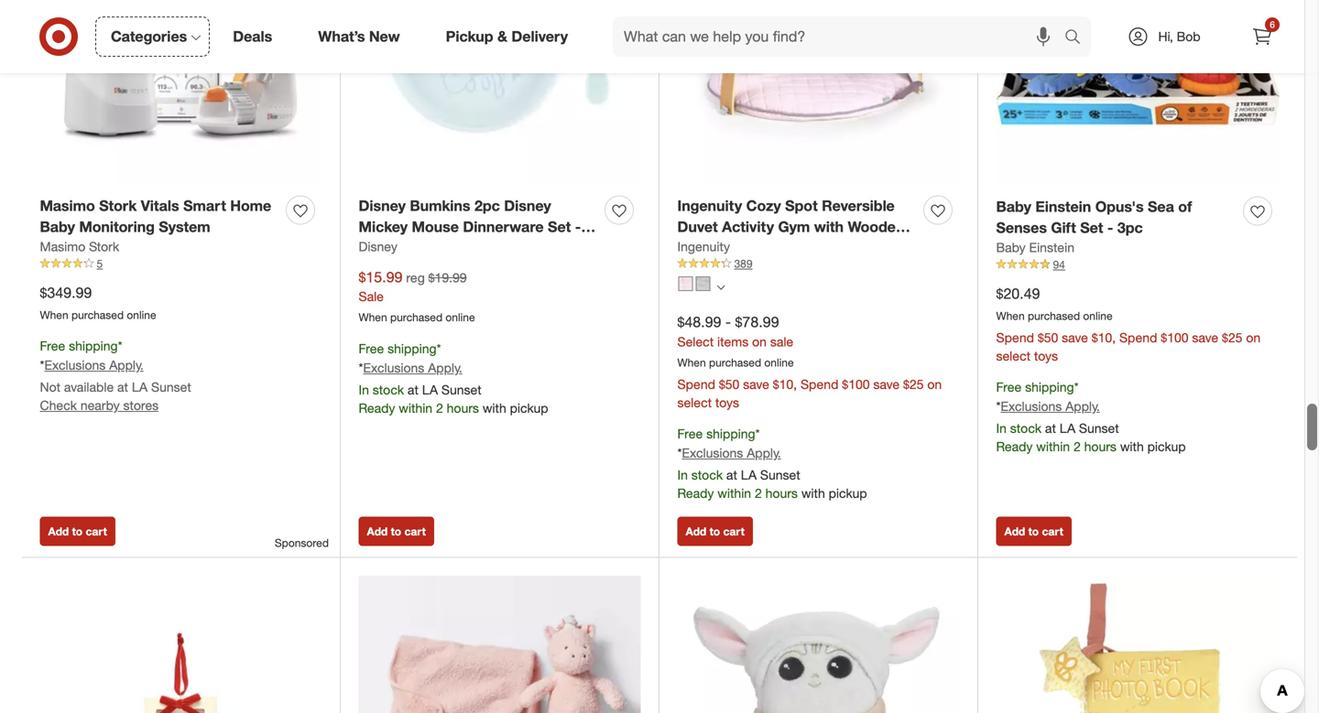 Task type: locate. For each thing, give the bounding box(es) containing it.
baby up masimo stork
[[40, 218, 75, 236]]

1 vertical spatial $50
[[719, 377, 739, 393]]

1 vertical spatial stock
[[1010, 420, 1042, 436]]

baby inside baby einstein opus's sea of senses gift set - 3pc
[[996, 198, 1031, 216]]

1 horizontal spatial $25
[[1222, 330, 1243, 346]]

- left 3pc
[[1107, 219, 1113, 237]]

0 vertical spatial ready
[[359, 400, 395, 416]]

on inside the $20.49 when purchased online spend $50 save $10, spend $100 save $25 on select toys
[[1246, 330, 1261, 346]]

sea
[[1148, 198, 1174, 216]]

1 vertical spatial masimo
[[40, 238, 85, 254]]

3 add from the left
[[686, 525, 706, 539]]

94 link
[[996, 257, 1279, 273]]

0 vertical spatial $10,
[[1092, 330, 1116, 346]]

$15.99 reg $19.99 sale when purchased online
[[359, 268, 475, 324]]

select down the select
[[677, 395, 712, 411]]

smart
[[183, 197, 226, 215]]

1 add to cart button from the left
[[40, 517, 115, 546]]

select down $20.49
[[996, 348, 1031, 364]]

pickup for $15.99
[[510, 400, 548, 416]]

within
[[399, 400, 432, 416], [1036, 439, 1070, 455], [717, 485, 751, 502]]

0 vertical spatial pickup
[[510, 400, 548, 416]]

disney bumkins 2pc disney mickey mouse dinnerware set - light blue link
[[359, 196, 598, 257]]

2pc
[[474, 197, 500, 215]]

1 horizontal spatial set
[[1080, 219, 1103, 237]]

mouse
[[412, 218, 459, 236]]

free for disney bumkins 2pc disney mickey mouse dinnerware set - light blue
[[359, 341, 384, 357]]

2 horizontal spatial in
[[996, 420, 1007, 436]]

hours
[[447, 400, 479, 416], [1084, 439, 1117, 455], [765, 485, 798, 502]]

0 horizontal spatial in
[[359, 382, 369, 398]]

pickup
[[510, 400, 548, 416], [1147, 439, 1186, 455], [829, 485, 867, 502]]

set right 'dinnerware'
[[548, 218, 571, 236]]

- inside "$48.99 - $78.99 select items on sale when purchased online spend $50 save $10, spend $100 save $25 on select toys"
[[725, 313, 731, 331]]

einstein inside baby einstein opus's sea of senses gift set - 3pc
[[1035, 198, 1091, 216]]

toys down items
[[715, 395, 739, 411]]

ready
[[359, 400, 395, 416], [996, 439, 1033, 455], [677, 485, 714, 502]]

baby up senses
[[996, 198, 1031, 216]]

2 horizontal spatial pickup
[[1147, 439, 1186, 455]]

0 horizontal spatial stock
[[373, 382, 404, 398]]

1 horizontal spatial within
[[717, 485, 751, 502]]

2 add from the left
[[367, 525, 388, 539]]

exclusions apply. button for ingenuity cozy spot reversible duvet activity gym with wooden toy bar
[[682, 444, 781, 463]]

1 horizontal spatial stock
[[691, 467, 723, 483]]

1 vertical spatial ready
[[996, 439, 1033, 455]]

baby einstein link
[[996, 238, 1075, 257]]

1 horizontal spatial ready
[[677, 485, 714, 502]]

set inside baby einstein opus's sea of senses gift set - 3pc
[[1080, 219, 1103, 237]]

online
[[127, 308, 156, 322], [1083, 309, 1113, 323], [446, 311, 475, 324], [764, 356, 794, 369]]

ingenuity link
[[677, 238, 730, 256]]

ingenuity up duvet
[[677, 197, 742, 215]]

purchased down $349.99
[[71, 308, 124, 322]]

1 vertical spatial $10,
[[773, 377, 797, 393]]

*
[[118, 338, 122, 354], [437, 341, 441, 357], [40, 357, 44, 373], [359, 360, 363, 376], [1074, 379, 1079, 395], [996, 398, 1001, 415], [755, 426, 760, 442], [677, 445, 682, 461]]

categories
[[111, 28, 187, 45]]

0 vertical spatial in
[[359, 382, 369, 398]]

$25 inside "$48.99 - $78.99 select items on sale when purchased online spend $50 save $10, spend $100 save $25 on select toys"
[[903, 377, 924, 393]]

on
[[1246, 330, 1261, 346], [752, 334, 767, 350], [927, 377, 942, 393]]

2 vertical spatial ready
[[677, 485, 714, 502]]

masimo up masimo stork
[[40, 197, 95, 215]]

stock for $48.99 - $78.99
[[691, 467, 723, 483]]

1 masimo from the top
[[40, 197, 95, 215]]

stork up monitoring
[[99, 197, 137, 215]]

1 to from the left
[[72, 525, 83, 539]]

add to cart for $20.49
[[1004, 525, 1063, 539]]

baby einstein opus's sea of senses gift set - 3pc image
[[996, 0, 1279, 186], [996, 0, 1279, 186]]

0 vertical spatial $50
[[1038, 330, 1058, 346]]

2 horizontal spatial 2
[[1074, 439, 1081, 455]]

0 vertical spatial select
[[996, 348, 1031, 364]]

1 cart from the left
[[86, 525, 107, 539]]

free
[[40, 338, 65, 354], [359, 341, 384, 357], [996, 379, 1022, 395], [677, 426, 703, 442]]

check nearby stores button
[[40, 397, 159, 415]]

when down $349.99
[[40, 308, 68, 322]]

disney baby soft photo album baby and toddler learning toy - winnie the pooh image
[[996, 576, 1279, 714], [996, 576, 1279, 714]]

add to cart button for $20.49
[[996, 517, 1072, 546]]

ingenuity cozy spot reversible duvet activity gym with wooden toy bar link
[[677, 196, 916, 257]]

sponsored
[[275, 536, 329, 550]]

1 horizontal spatial -
[[725, 313, 731, 331]]

$20.49
[[996, 285, 1040, 303]]

0 horizontal spatial within
[[399, 400, 432, 416]]

with inside ingenuity cozy spot reversible duvet activity gym with wooden toy bar
[[814, 218, 844, 236]]

- inside disney bumkins 2pc disney mickey mouse dinnerware set - light blue
[[575, 218, 581, 236]]

4 cart from the left
[[1042, 525, 1063, 539]]

1 vertical spatial toys
[[715, 395, 739, 411]]

shipping
[[69, 338, 118, 354], [388, 341, 437, 357], [1025, 379, 1074, 395], [706, 426, 755, 442]]

masimo for masimo stork
[[40, 238, 85, 254]]

3 add to cart button from the left
[[677, 517, 753, 546]]

masimo stork vitals smart home baby monitoring system link
[[40, 196, 279, 238]]

1 vertical spatial baby
[[40, 218, 75, 236]]

2 horizontal spatial hours
[[1084, 439, 1117, 455]]

2 vertical spatial in
[[677, 467, 688, 483]]

0 horizontal spatial pickup
[[510, 400, 548, 416]]

hours for $20.49
[[1084, 439, 1117, 455]]

0 vertical spatial einstein
[[1035, 198, 1091, 216]]

disney bumkins 2pc disney mickey mouse dinnerware set - light blue image
[[359, 0, 641, 185], [359, 0, 641, 185]]

disney
[[359, 197, 406, 215], [504, 197, 551, 215], [359, 238, 397, 254]]

select
[[996, 348, 1031, 364], [677, 395, 712, 411]]

activity
[[722, 218, 774, 236]]

2 horizontal spatial stock
[[1010, 420, 1042, 436]]

stork
[[99, 197, 137, 215], [89, 238, 119, 254]]

5
[[97, 257, 103, 271]]

2 horizontal spatial free shipping * * exclusions apply. in stock at  la sunset ready within 2 hours with pickup
[[996, 379, 1186, 455]]

delivery
[[512, 28, 568, 45]]

within for $48.99 - $78.99
[[717, 485, 751, 502]]

2 horizontal spatial -
[[1107, 219, 1113, 237]]

duvet
[[677, 218, 718, 236]]

1 horizontal spatial $10,
[[1092, 330, 1116, 346]]

1 horizontal spatial toys
[[1034, 348, 1058, 364]]

stock for $15.99
[[373, 382, 404, 398]]

bumkins
[[410, 197, 470, 215]]

1 horizontal spatial free shipping * * exclusions apply. in stock at  la sunset ready within 2 hours with pickup
[[677, 426, 867, 502]]

3 cart from the left
[[723, 525, 745, 539]]

add to cart button
[[40, 517, 115, 546], [359, 517, 434, 546], [677, 517, 753, 546], [996, 517, 1072, 546]]

online inside "$48.99 - $78.99 select items on sale when purchased online spend $50 save $10, spend $100 save $25 on select toys"
[[764, 356, 794, 369]]

loamy image
[[696, 277, 710, 291]]

1 vertical spatial $25
[[903, 377, 924, 393]]

- up items
[[725, 313, 731, 331]]

$50 down items
[[719, 377, 739, 393]]

1 vertical spatial select
[[677, 395, 712, 411]]

2 masimo from the top
[[40, 238, 85, 254]]

einstein for baby einstein opus's sea of senses gift set - 3pc
[[1035, 198, 1091, 216]]

2 vertical spatial hours
[[765, 485, 798, 502]]

0 horizontal spatial set
[[548, 218, 571, 236]]

sunset for ingenuity cozy spot reversible duvet activity gym with wooden toy bar
[[760, 467, 800, 483]]

$25 inside the $20.49 when purchased online spend $50 save $10, spend $100 save $25 on select toys
[[1222, 330, 1243, 346]]

0 horizontal spatial $50
[[719, 377, 739, 393]]

0 horizontal spatial free shipping * * exclusions apply. in stock at  la sunset ready within 2 hours with pickup
[[359, 341, 548, 416]]

0 horizontal spatial ready
[[359, 400, 395, 416]]

stork up 5
[[89, 238, 119, 254]]

2 vertical spatial baby
[[996, 239, 1026, 255]]

2 vertical spatial within
[[717, 485, 751, 502]]

toys
[[1034, 348, 1058, 364], [715, 395, 739, 411]]

$10, inside "$48.99 - $78.99 select items on sale when purchased online spend $50 save $10, spend $100 save $25 on select toys"
[[773, 377, 797, 393]]

1 vertical spatial ingenuity
[[677, 238, 730, 254]]

sunset for disney bumkins 2pc disney mickey mouse dinnerware set - light blue
[[441, 382, 482, 398]]

free for baby einstein opus's sea of senses gift set - 3pc
[[996, 379, 1022, 395]]

0 horizontal spatial 2
[[436, 400, 443, 416]]

3 add to cart from the left
[[686, 525, 745, 539]]

What can we help you find? suggestions appear below search field
[[613, 16, 1069, 57]]

when
[[40, 308, 68, 322], [996, 309, 1025, 323], [359, 311, 387, 324], [677, 356, 706, 369]]

calla image
[[678, 277, 693, 291]]

$50
[[1038, 330, 1058, 346], [719, 377, 739, 393]]

0 vertical spatial $100
[[1161, 330, 1189, 346]]

1 add to cart from the left
[[48, 525, 107, 539]]

purchased
[[71, 308, 124, 322], [1028, 309, 1080, 323], [390, 311, 443, 324], [709, 356, 761, 369]]

cart
[[86, 525, 107, 539], [404, 525, 426, 539], [723, 525, 745, 539], [1042, 525, 1063, 539]]

gift
[[1051, 219, 1076, 237]]

ingenuity
[[677, 197, 742, 215], [677, 238, 730, 254]]

exclusions for disney bumkins 2pc disney mickey mouse dinnerware set - light blue
[[363, 360, 424, 376]]

apply. inside free shipping * * exclusions apply. not available at la sunset check nearby stores
[[109, 357, 144, 373]]

4 to from the left
[[1028, 525, 1039, 539]]

in for $15.99
[[359, 382, 369, 398]]

mickey
[[359, 218, 408, 236]]

1 vertical spatial pickup
[[1147, 439, 1186, 455]]

$100 inside the $20.49 when purchased online spend $50 save $10, spend $100 save $25 on select toys
[[1161, 330, 1189, 346]]

1 vertical spatial $100
[[842, 377, 870, 393]]

baby
[[996, 198, 1031, 216], [40, 218, 75, 236], [996, 239, 1026, 255]]

einstein up gift
[[1035, 198, 1091, 216]]

2
[[436, 400, 443, 416], [1074, 439, 1081, 455], [755, 485, 762, 502]]

free for ingenuity cozy spot reversible duvet activity gym with wooden toy bar
[[677, 426, 703, 442]]

1 vertical spatial einstein
[[1029, 239, 1075, 255]]

disney bumkins 2pc disney mickey mouse dinnerware set - light blue
[[359, 197, 581, 257]]

2 to from the left
[[391, 525, 401, 539]]

add to cart
[[48, 525, 107, 539], [367, 525, 426, 539], [686, 525, 745, 539], [1004, 525, 1063, 539]]

0 horizontal spatial -
[[575, 218, 581, 236]]

- inside baby einstein opus's sea of senses gift set - 3pc
[[1107, 219, 1113, 237]]

in for $20.49
[[996, 420, 1007, 436]]

shipping inside free shipping * * exclusions apply. not available at la sunset check nearby stores
[[69, 338, 118, 354]]

to for $20.49
[[1028, 525, 1039, 539]]

1 add from the left
[[48, 525, 69, 539]]

when down sale
[[359, 311, 387, 324]]

2 ingenuity from the top
[[677, 238, 730, 254]]

at for ingenuity cozy spot reversible duvet activity gym with wooden toy bar
[[726, 467, 737, 483]]

add
[[48, 525, 69, 539], [367, 525, 388, 539], [686, 525, 706, 539], [1004, 525, 1025, 539]]

set inside disney bumkins 2pc disney mickey mouse dinnerware set - light blue
[[548, 218, 571, 236]]

online inside "$15.99 reg $19.99 sale when purchased online"
[[446, 311, 475, 324]]

-
[[575, 218, 581, 236], [1107, 219, 1113, 237], [725, 313, 731, 331]]

masimo up $349.99
[[40, 238, 85, 254]]

2 vertical spatial 2
[[755, 485, 762, 502]]

la for ingenuity cozy spot reversible duvet activity gym with wooden toy bar
[[741, 467, 757, 483]]

new
[[369, 28, 400, 45]]

disney down mickey
[[359, 238, 397, 254]]

einstein up 94
[[1029, 239, 1075, 255]]

with
[[814, 218, 844, 236], [483, 400, 506, 416], [1120, 439, 1144, 455], [801, 485, 825, 502]]

1 vertical spatial stork
[[89, 238, 119, 254]]

plush blanket with soft toy - unicorn - cloud island™ image
[[359, 576, 641, 714], [359, 576, 641, 714]]

$10, down 94 link
[[1092, 330, 1116, 346]]

toys inside the $20.49 when purchased online spend $50 save $10, spend $100 save $25 on select toys
[[1034, 348, 1058, 364]]

pearhead baby's print ornament - christmas image
[[40, 576, 322, 714], [40, 576, 322, 714]]

when down $20.49
[[996, 309, 1025, 323]]

with for baby einstein opus's sea of senses gift set - 3pc
[[1120, 439, 1144, 455]]

online down 5 link
[[127, 308, 156, 322]]

1 horizontal spatial select
[[996, 348, 1031, 364]]

add for $48.99
[[686, 525, 706, 539]]

1 vertical spatial hours
[[1084, 439, 1117, 455]]

1 horizontal spatial $50
[[1038, 330, 1058, 346]]

system
[[159, 218, 210, 236]]

when down the select
[[677, 356, 706, 369]]

disney up mickey
[[359, 197, 406, 215]]

when inside "$15.99 reg $19.99 sale when purchased online"
[[359, 311, 387, 324]]

check
[[40, 398, 77, 414]]

1 vertical spatial within
[[1036, 439, 1070, 455]]

0 horizontal spatial $10,
[[773, 377, 797, 393]]

0 vertical spatial stock
[[373, 382, 404, 398]]

disney grogu character baby blanket image
[[677, 576, 960, 714], [677, 576, 960, 714]]

set right gift
[[1080, 219, 1103, 237]]

4 add from the left
[[1004, 525, 1025, 539]]

masimo inside the masimo stork vitals smart home baby monitoring system
[[40, 197, 95, 215]]

0 horizontal spatial select
[[677, 395, 712, 411]]

in
[[359, 382, 369, 398], [996, 420, 1007, 436], [677, 467, 688, 483]]

2 horizontal spatial ready
[[996, 439, 1033, 455]]

apply. for ingenuity cozy spot reversible duvet activity gym with wooden toy bar
[[747, 445, 781, 461]]

2 vertical spatial stock
[[691, 467, 723, 483]]

1 vertical spatial in
[[996, 420, 1007, 436]]

stork for masimo stork vitals smart home baby monitoring system
[[99, 197, 137, 215]]

senses
[[996, 219, 1047, 237]]

0 vertical spatial hours
[[447, 400, 479, 416]]

0 vertical spatial stork
[[99, 197, 137, 215]]

$19.99
[[428, 270, 467, 286]]

purchased down items
[[709, 356, 761, 369]]

apply.
[[109, 357, 144, 373], [428, 360, 462, 376], [1066, 398, 1100, 415], [747, 445, 781, 461]]

la for baby einstein opus's sea of senses gift set - 3pc
[[1060, 420, 1075, 436]]

what's new link
[[303, 16, 423, 57]]

add to cart button for $48.99
[[677, 517, 753, 546]]

0 vertical spatial ingenuity
[[677, 197, 742, 215]]

1 horizontal spatial pickup
[[829, 485, 867, 502]]

online down sale
[[764, 356, 794, 369]]

1 ingenuity from the top
[[677, 197, 742, 215]]

3 to from the left
[[710, 525, 720, 539]]

ingenuity inside ingenuity cozy spot reversible duvet activity gym with wooden toy bar
[[677, 197, 742, 215]]

ingenuity cozy spot reversible duvet activity gym with wooden toy bar image
[[677, 0, 960, 185], [677, 0, 960, 185]]

1 horizontal spatial hours
[[765, 485, 798, 502]]

of
[[1178, 198, 1192, 216]]

$50 down $20.49
[[1038, 330, 1058, 346]]

free shipping * * exclusions apply. in stock at  la sunset ready within 2 hours with pickup for $20.49
[[996, 379, 1186, 455]]

toys inside "$48.99 - $78.99 select items on sale when purchased online spend $50 save $10, spend $100 save $25 on select toys"
[[715, 395, 739, 411]]

baby down senses
[[996, 239, 1026, 255]]

stork inside the masimo stork vitals smart home baby monitoring system
[[99, 197, 137, 215]]

free shipping * * exclusions apply. in stock at  la sunset ready within 2 hours with pickup
[[359, 341, 548, 416], [996, 379, 1186, 455], [677, 426, 867, 502]]

1 horizontal spatial 2
[[755, 485, 762, 502]]

2 horizontal spatial on
[[1246, 330, 1261, 346]]

1 vertical spatial 2
[[1074, 439, 1081, 455]]

2 for $20.49
[[1074, 439, 1081, 455]]

set for gift
[[1080, 219, 1103, 237]]

la
[[132, 379, 148, 395], [422, 382, 438, 398], [1060, 420, 1075, 436], [741, 467, 757, 483]]

0 vertical spatial 2
[[436, 400, 443, 416]]

- right 'dinnerware'
[[575, 218, 581, 236]]

einstein
[[1035, 198, 1091, 216], [1029, 239, 1075, 255]]

4 add to cart button from the left
[[996, 517, 1072, 546]]

online down 94 link
[[1083, 309, 1113, 323]]

0 horizontal spatial $100
[[842, 377, 870, 393]]

0 vertical spatial toys
[[1034, 348, 1058, 364]]

0 vertical spatial within
[[399, 400, 432, 416]]

0 vertical spatial masimo
[[40, 197, 95, 215]]

masimo stork vitals smart home baby monitoring system image
[[40, 0, 322, 185], [40, 0, 322, 185]]

when inside the $20.49 when purchased online spend $50 save $10, spend $100 save $25 on select toys
[[996, 309, 1025, 323]]

0 vertical spatial baby
[[996, 198, 1031, 216]]

purchased down reg
[[390, 311, 443, 324]]

stock for $20.49
[[1010, 420, 1042, 436]]

gym
[[778, 218, 810, 236]]

0 horizontal spatial hours
[[447, 400, 479, 416]]

4 add to cart from the left
[[1004, 525, 1063, 539]]

0 vertical spatial $25
[[1222, 330, 1243, 346]]

2 vertical spatial pickup
[[829, 485, 867, 502]]

purchased down $20.49
[[1028, 309, 1080, 323]]

0 horizontal spatial toys
[[715, 395, 739, 411]]

baby for baby einstein
[[996, 239, 1026, 255]]

stock
[[373, 382, 404, 398], [1010, 420, 1042, 436], [691, 467, 723, 483]]

1 horizontal spatial $100
[[1161, 330, 1189, 346]]

94
[[1053, 258, 1065, 271]]

389
[[734, 257, 753, 271]]

bar
[[705, 239, 729, 257]]

$349.99 when purchased online
[[40, 284, 156, 322]]

1 horizontal spatial in
[[677, 467, 688, 483]]

$10,
[[1092, 330, 1116, 346], [773, 377, 797, 393]]

1 horizontal spatial on
[[927, 377, 942, 393]]

ingenuity down duvet
[[677, 238, 730, 254]]

2 horizontal spatial within
[[1036, 439, 1070, 455]]

online down $19.99
[[446, 311, 475, 324]]

einstein for baby einstein
[[1029, 239, 1075, 255]]

- for disney
[[575, 218, 581, 236]]

set
[[548, 218, 571, 236], [1080, 219, 1103, 237]]

exclusions apply. button
[[44, 356, 144, 375], [363, 359, 462, 377], [1001, 398, 1100, 416], [682, 444, 781, 463]]

select inside the $20.49 when purchased online spend $50 save $10, spend $100 save $25 on select toys
[[996, 348, 1031, 364]]

masimo
[[40, 197, 95, 215], [40, 238, 85, 254]]

$10, down sale
[[773, 377, 797, 393]]

toys down $20.49
[[1034, 348, 1058, 364]]

0 horizontal spatial $25
[[903, 377, 924, 393]]



Task type: describe. For each thing, give the bounding box(es) containing it.
online inside the $20.49 when purchased online spend $50 save $10, spend $100 save $25 on select toys
[[1083, 309, 1113, 323]]

$50 inside "$48.99 - $78.99 select items on sale when purchased online spend $50 save $10, spend $100 save $25 on select toys"
[[719, 377, 739, 393]]

purchased inside the $20.49 when purchased online spend $50 save $10, spend $100 save $25 on select toys
[[1028, 309, 1080, 323]]

apply. for baby einstein opus's sea of senses gift set - 3pc
[[1066, 398, 1100, 415]]

exclusions for baby einstein opus's sea of senses gift set - 3pc
[[1001, 398, 1062, 415]]

opus's
[[1095, 198, 1144, 216]]

purchased inside "$15.99 reg $19.99 sale when purchased online"
[[390, 311, 443, 324]]

at for disney bumkins 2pc disney mickey mouse dinnerware set - light blue
[[408, 382, 418, 398]]

wooden
[[848, 218, 904, 236]]

home
[[230, 197, 271, 215]]

select
[[677, 334, 714, 350]]

add to cart for $349.99
[[48, 525, 107, 539]]

baby for baby einstein opus's sea of senses gift set - 3pc
[[996, 198, 1031, 216]]

masimo stork link
[[40, 238, 119, 256]]

select inside "$48.99 - $78.99 select items on sale when purchased online spend $50 save $10, spend $100 save $25 on select toys"
[[677, 395, 712, 411]]

hours for $48.99 - $78.99
[[765, 485, 798, 502]]

free shipping * * exclusions apply. in stock at  la sunset ready within 2 hours with pickup for $15.99
[[359, 341, 548, 416]]

when inside the $349.99 when purchased online
[[40, 308, 68, 322]]

with for disney bumkins 2pc disney mickey mouse dinnerware set - light blue
[[483, 400, 506, 416]]

$48.99 - $78.99 select items on sale when purchased online spend $50 save $10, spend $100 save $25 on select toys
[[677, 313, 942, 411]]

search button
[[1056, 16, 1100, 60]]

add for $349.99
[[48, 525, 69, 539]]

what's new
[[318, 28, 400, 45]]

ready for $48.99 - $78.99
[[677, 485, 714, 502]]

$48.99
[[677, 313, 721, 331]]

6
[[1270, 19, 1275, 30]]

toy
[[677, 239, 701, 257]]

bob
[[1177, 28, 1200, 44]]

baby einstein opus's sea of senses gift set - 3pc link
[[996, 197, 1236, 238]]

shipping for ingenuity cozy spot reversible duvet activity gym with wooden toy bar
[[706, 426, 755, 442]]

pickup & delivery
[[446, 28, 568, 45]]

add to cart button for $349.99
[[40, 517, 115, 546]]

reg
[[406, 270, 425, 286]]

pickup
[[446, 28, 493, 45]]

masimo for masimo stork vitals smart home baby monitoring system
[[40, 197, 95, 215]]

disney up 'dinnerware'
[[504, 197, 551, 215]]

disney for disney bumkins 2pc disney mickey mouse dinnerware set - light blue
[[359, 197, 406, 215]]

with for ingenuity cozy spot reversible duvet activity gym with wooden toy bar
[[801, 485, 825, 502]]

what's
[[318, 28, 365, 45]]

purchased inside "$48.99 - $78.99 select items on sale when purchased online spend $50 save $10, spend $100 save $25 on select toys"
[[709, 356, 761, 369]]

deals
[[233, 28, 272, 45]]

sale
[[770, 334, 793, 350]]

disney for disney 'link'
[[359, 238, 397, 254]]

monitoring
[[79, 218, 155, 236]]

dinnerware
[[463, 218, 544, 236]]

ingenuity cozy spot reversible duvet activity gym with wooden toy bar
[[677, 197, 904, 257]]

shipping for baby einstein opus's sea of senses gift set - 3pc
[[1025, 379, 1074, 395]]

$50 inside the $20.49 when purchased online spend $50 save $10, spend $100 save $25 on select toys
[[1038, 330, 1058, 346]]

exclusions for ingenuity cozy spot reversible duvet activity gym with wooden toy bar
[[682, 445, 743, 461]]

5 link
[[40, 256, 322, 272]]

ready for $15.99
[[359, 400, 395, 416]]

not
[[40, 379, 60, 395]]

cart for $20.49
[[1042, 525, 1063, 539]]

cart for $48.99
[[723, 525, 745, 539]]

stork for masimo stork
[[89, 238, 119, 254]]

pickup & delivery link
[[430, 16, 591, 57]]

la for disney bumkins 2pc disney mickey mouse dinnerware set - light blue
[[422, 382, 438, 398]]

$78.99
[[735, 313, 779, 331]]

to for $48.99
[[710, 525, 720, 539]]

- for sea
[[1107, 219, 1113, 237]]

0 horizontal spatial on
[[752, 334, 767, 350]]

within for $20.49
[[1036, 439, 1070, 455]]

&
[[497, 28, 507, 45]]

blue
[[398, 239, 429, 257]]

within for $15.99
[[399, 400, 432, 416]]

pickup for $20.49
[[1147, 439, 1186, 455]]

to for $349.99
[[72, 525, 83, 539]]

categories link
[[95, 16, 210, 57]]

vitals
[[141, 197, 179, 215]]

all colors element
[[717, 281, 725, 292]]

free inside free shipping * * exclusions apply. not available at la sunset check nearby stores
[[40, 338, 65, 354]]

2 for $15.99
[[436, 400, 443, 416]]

2 for $48.99 - $78.99
[[755, 485, 762, 502]]

masimo stork vitals smart home baby monitoring system
[[40, 197, 271, 236]]

sunset for baby einstein opus's sea of senses gift set - 3pc
[[1079, 420, 1119, 436]]

reversible
[[822, 197, 895, 215]]

sunset inside free shipping * * exclusions apply. not available at la sunset check nearby stores
[[151, 379, 191, 395]]

exclusions apply. button for baby einstein opus's sea of senses gift set - 3pc
[[1001, 398, 1100, 416]]

$349.99
[[40, 284, 92, 302]]

$10, inside the $20.49 when purchased online spend $50 save $10, spend $100 save $25 on select toys
[[1092, 330, 1116, 346]]

$15.99
[[359, 268, 403, 286]]

ready for $20.49
[[996, 439, 1033, 455]]

at for baby einstein opus's sea of senses gift set - 3pc
[[1045, 420, 1056, 436]]

online inside the $349.99 when purchased online
[[127, 308, 156, 322]]

exclusions inside free shipping * * exclusions apply. not available at la sunset check nearby stores
[[44, 357, 106, 373]]

in for $48.99 - $78.99
[[677, 467, 688, 483]]

available
[[64, 379, 114, 395]]

6 link
[[1242, 16, 1282, 57]]

stores
[[123, 398, 159, 414]]

$100 inside "$48.99 - $78.99 select items on sale when purchased online spend $50 save $10, spend $100 save $25 on select toys"
[[842, 377, 870, 393]]

ingenuity for ingenuity cozy spot reversible duvet activity gym with wooden toy bar
[[677, 197, 742, 215]]

masimo stork
[[40, 238, 119, 254]]

cozy
[[746, 197, 781, 215]]

$20.49 when purchased online spend $50 save $10, spend $100 save $25 on select toys
[[996, 285, 1261, 364]]

hi,
[[1158, 28, 1173, 44]]

free shipping * * exclusions apply. in stock at  la sunset ready within 2 hours with pickup for $48.99 - $78.99
[[677, 426, 867, 502]]

set for dinnerware
[[548, 218, 571, 236]]

exclusions apply. button for disney bumkins 2pc disney mickey mouse dinnerware set - light blue
[[363, 359, 462, 377]]

free shipping * * exclusions apply. not available at la sunset check nearby stores
[[40, 338, 191, 414]]

apply. for disney bumkins 2pc disney mickey mouse dinnerware set - light blue
[[428, 360, 462, 376]]

389 link
[[677, 256, 960, 272]]

nearby
[[80, 398, 120, 414]]

when inside "$48.99 - $78.99 select items on sale when purchased online spend $50 save $10, spend $100 save $25 on select toys"
[[677, 356, 706, 369]]

disney link
[[359, 238, 397, 256]]

la inside free shipping * * exclusions apply. not available at la sunset check nearby stores
[[132, 379, 148, 395]]

add to cart for $48.99
[[686, 525, 745, 539]]

spot
[[785, 197, 818, 215]]

baby einstein
[[996, 239, 1075, 255]]

light
[[359, 239, 394, 257]]

baby inside the masimo stork vitals smart home baby monitoring system
[[40, 218, 75, 236]]

shipping for disney bumkins 2pc disney mickey mouse dinnerware set - light blue
[[388, 341, 437, 357]]

hi, bob
[[1158, 28, 1200, 44]]

3pc
[[1117, 219, 1143, 237]]

search
[[1056, 29, 1100, 47]]

baby einstein opus's sea of senses gift set - 3pc
[[996, 198, 1192, 237]]

ingenuity for ingenuity
[[677, 238, 730, 254]]

2 add to cart from the left
[[367, 525, 426, 539]]

purchased inside the $349.99 when purchased online
[[71, 308, 124, 322]]

cart for $349.99
[[86, 525, 107, 539]]

at inside free shipping * * exclusions apply. not available at la sunset check nearby stores
[[117, 379, 128, 395]]

2 add to cart button from the left
[[359, 517, 434, 546]]

add for $20.49
[[1004, 525, 1025, 539]]

sale
[[359, 289, 384, 305]]

items
[[717, 334, 749, 350]]

all colors image
[[717, 283, 725, 292]]

hours for $15.99
[[447, 400, 479, 416]]

2 cart from the left
[[404, 525, 426, 539]]

deals link
[[217, 16, 295, 57]]

pickup for $48.99 - $78.99
[[829, 485, 867, 502]]



Task type: vqa. For each thing, say whether or not it's contained in the screenshot.
Use
no



